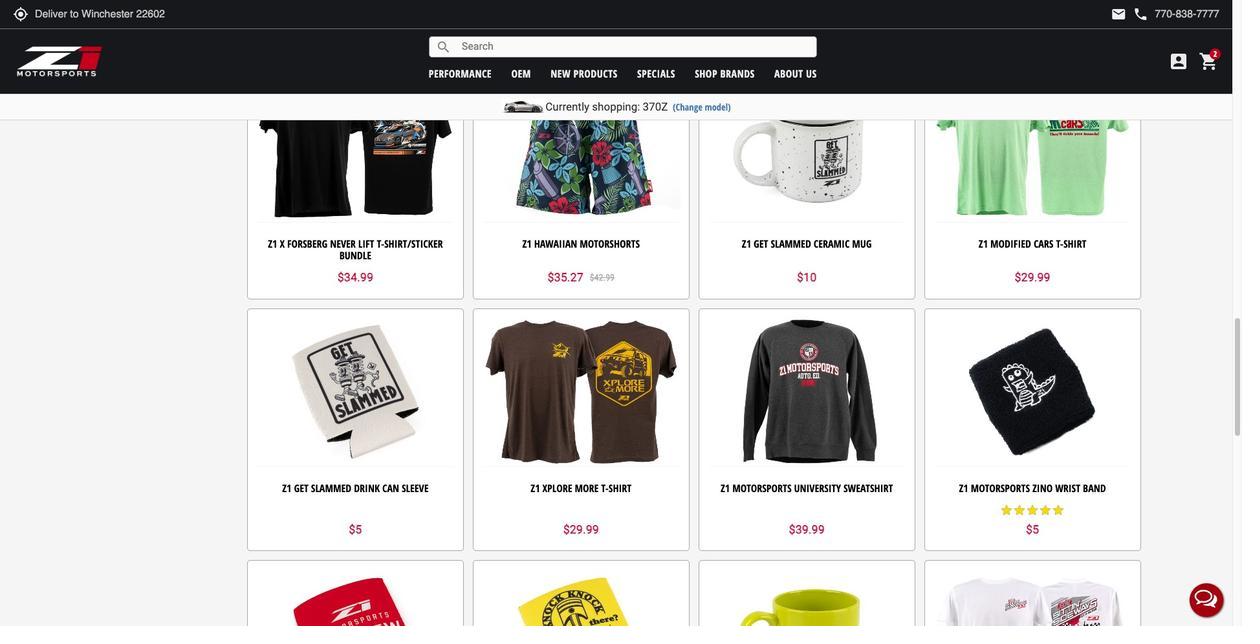 Task type: vqa. For each thing, say whether or not it's contained in the screenshot.
Zino
yes



Task type: describe. For each thing, give the bounding box(es) containing it.
bundle
[[340, 248, 372, 263]]

1 star from the left
[[1001, 504, 1014, 517]]

shirt for z1 modified cars t-shirt
[[1064, 237, 1087, 251]]

search
[[436, 39, 452, 55]]

brands
[[721, 66, 755, 81]]

more
[[575, 481, 599, 496]]

sleeve
[[402, 481, 429, 496]]

t- inside z1 x forsberg never lift t-shirt/sticker bundle
[[377, 237, 384, 251]]

Search search field
[[452, 37, 817, 57]]

new products link
[[551, 66, 618, 81]]

motorsports for zino
[[971, 481, 1030, 496]]

band
[[1084, 481, 1107, 496]]

z1 xplore more t-shirt
[[531, 481, 632, 496]]

mail phone
[[1112, 6, 1149, 22]]

0 horizontal spatial $34.99
[[338, 271, 373, 284]]

oem link
[[512, 66, 531, 81]]

specials link
[[638, 66, 676, 81]]

$5 inside star star star star star $5
[[1026, 523, 1040, 536]]

shopping_cart
[[1199, 51, 1220, 72]]

performance
[[429, 66, 492, 81]]

$35.27
[[548, 270, 584, 284]]

mail link
[[1112, 6, 1127, 22]]

new
[[551, 66, 571, 81]]

mug
[[853, 237, 872, 251]]

$42.99 for $35.27
[[590, 272, 615, 283]]

$42.99 for $33.27
[[816, 28, 841, 38]]

$4.98 $10
[[557, 26, 606, 40]]

cars
[[1034, 237, 1054, 251]]

z1 motorsports university sweatshirt
[[721, 481, 893, 496]]

us
[[807, 66, 817, 81]]

z1 hawaiian motorshorts
[[523, 237, 640, 251]]

zino
[[1033, 481, 1053, 496]]

1 horizontal spatial $10
[[797, 271, 817, 284]]

wrist
[[1056, 481, 1081, 496]]

z1 for z1 get slammed drink can sleeve
[[282, 481, 292, 496]]

slammed for ceramic
[[771, 237, 812, 251]]

xplore
[[543, 481, 572, 496]]

z1 for z1 hawaiian motorshorts
[[523, 237, 532, 251]]

z1 for z1 get slammed ceramic mug
[[742, 237, 752, 251]]

$29.99 for z1 xplore more t-shirt
[[564, 523, 599, 536]]

z1 for z1 x forsberg never lift t-shirt/sticker bundle
[[268, 237, 277, 251]]

z1 for z1 motorsports zino wrist band
[[959, 481, 969, 496]]

performance link
[[429, 66, 492, 81]]

mail
[[1112, 6, 1127, 22]]

$35.27 $42.99
[[548, 270, 615, 284]]

currently
[[546, 100, 590, 113]]

x
[[280, 237, 285, 251]]

shop
[[695, 66, 718, 81]]

products
[[574, 66, 618, 81]]

shopping:
[[592, 100, 640, 113]]

my_location
[[13, 6, 28, 22]]

t- for z1 modified cars t-shirt
[[1057, 237, 1064, 251]]

$10 inside $4.98 $10
[[593, 28, 606, 38]]



Task type: locate. For each thing, give the bounding box(es) containing it.
z1 for z1 modified cars t-shirt
[[979, 237, 988, 251]]

1 vertical spatial shirt
[[609, 481, 632, 496]]

0 vertical spatial $42.99
[[816, 28, 841, 38]]

1 horizontal spatial t-
[[601, 481, 609, 496]]

t- right lift
[[377, 237, 384, 251]]

z1 motorsports zino wrist band
[[959, 481, 1107, 496]]

shop brands
[[695, 66, 755, 81]]

0 horizontal spatial t-
[[377, 237, 384, 251]]

0 horizontal spatial slammed
[[311, 481, 352, 496]]

0 horizontal spatial $42.99
[[590, 272, 615, 283]]

(change model) link
[[673, 101, 731, 113]]

model)
[[705, 101, 731, 113]]

slammed left drink
[[311, 481, 352, 496]]

shirt right cars
[[1064, 237, 1087, 251]]

1 horizontal spatial slammed
[[771, 237, 812, 251]]

1 horizontal spatial $5
[[1026, 523, 1040, 536]]

2 star from the left
[[1014, 504, 1027, 517]]

ceramic
[[814, 237, 850, 251]]

get for z1 get slammed ceramic mug
[[754, 237, 769, 251]]

shop brands link
[[695, 66, 755, 81]]

motorsports
[[733, 481, 792, 496], [971, 481, 1030, 496]]

t- right cars
[[1057, 237, 1064, 251]]

$33.27
[[774, 26, 809, 40]]

slammed left the ceramic
[[771, 237, 812, 251]]

$29.99
[[338, 26, 373, 40], [1015, 271, 1051, 284], [564, 523, 599, 536]]

0 horizontal spatial $10
[[593, 28, 606, 38]]

$4.98
[[557, 26, 586, 40]]

get for z1 get slammed drink can sleeve
[[294, 481, 309, 496]]

$10 down z1 get slammed ceramic mug
[[797, 271, 817, 284]]

phone
[[1134, 6, 1149, 22]]

university
[[794, 481, 841, 496]]

sweatshirt
[[844, 481, 893, 496]]

never
[[330, 237, 356, 251]]

2 vertical spatial $29.99
[[564, 523, 599, 536]]

shirt/sticker
[[384, 237, 443, 251]]

$33.27 $42.99
[[774, 26, 841, 40]]

z1 for z1 xplore more t-shirt
[[531, 481, 540, 496]]

account_box link
[[1166, 51, 1193, 72]]

1 vertical spatial get
[[294, 481, 309, 496]]

star star star star star $5
[[1001, 504, 1065, 536]]

z1 for z1 motorsports university sweatshirt
[[721, 481, 730, 496]]

0 vertical spatial shirt
[[1064, 237, 1087, 251]]

currently shopping: 370z (change model)
[[546, 100, 731, 113]]

new products
[[551, 66, 618, 81]]

0 vertical spatial $34.99
[[1015, 26, 1051, 40]]

t- right more
[[601, 481, 609, 496]]

$5 down z1 motorsports zino wrist band
[[1026, 523, 1040, 536]]

$5
[[349, 523, 362, 536], [1026, 523, 1040, 536]]

0 horizontal spatial get
[[294, 481, 309, 496]]

1 $5 from the left
[[349, 523, 362, 536]]

1 horizontal spatial $34.99
[[1015, 26, 1051, 40]]

1 vertical spatial $10
[[797, 271, 817, 284]]

about
[[775, 66, 804, 81]]

z1 motorsports logo image
[[16, 45, 103, 78]]

$42.99
[[816, 28, 841, 38], [590, 272, 615, 283]]

0 vertical spatial slammed
[[771, 237, 812, 251]]

$5 down z1 get slammed drink can sleeve
[[349, 523, 362, 536]]

z1 inside z1 x forsberg never lift t-shirt/sticker bundle
[[268, 237, 277, 251]]

motorshorts
[[580, 237, 640, 251]]

account_box
[[1169, 51, 1190, 72]]

t- for z1 xplore more t-shirt
[[601, 481, 609, 496]]

can
[[383, 481, 399, 496]]

1 vertical spatial $29.99
[[1015, 271, 1051, 284]]

hawaiian
[[534, 237, 577, 251]]

1 horizontal spatial get
[[754, 237, 769, 251]]

4 star from the left
[[1040, 504, 1052, 517]]

0 vertical spatial $10
[[593, 28, 606, 38]]

$42.99 right $33.27
[[816, 28, 841, 38]]

motorsports left zino on the right bottom of page
[[971, 481, 1030, 496]]

z1
[[268, 237, 277, 251], [523, 237, 532, 251], [742, 237, 752, 251], [979, 237, 988, 251], [282, 481, 292, 496], [531, 481, 540, 496], [721, 481, 730, 496], [959, 481, 969, 496]]

$10
[[593, 28, 606, 38], [797, 271, 817, 284]]

1 vertical spatial $34.99
[[338, 271, 373, 284]]

t-
[[377, 237, 384, 251], [1057, 237, 1064, 251], [601, 481, 609, 496]]

1 horizontal spatial $29.99
[[564, 523, 599, 536]]

specials
[[638, 66, 676, 81]]

oem
[[512, 66, 531, 81]]

$42.99 inside $35.27 $42.99
[[590, 272, 615, 283]]

0 horizontal spatial $5
[[349, 523, 362, 536]]

slammed
[[771, 237, 812, 251], [311, 481, 352, 496]]

shirt
[[1064, 237, 1087, 251], [609, 481, 632, 496]]

1 vertical spatial slammed
[[311, 481, 352, 496]]

$10 right $4.98
[[593, 28, 606, 38]]

$42.99 inside $33.27 $42.99
[[816, 28, 841, 38]]

get
[[754, 237, 769, 251], [294, 481, 309, 496]]

phone link
[[1134, 6, 1220, 22]]

0 vertical spatial get
[[754, 237, 769, 251]]

1 horizontal spatial shirt
[[1064, 237, 1087, 251]]

shirt right more
[[609, 481, 632, 496]]

motorsports left university at the right bottom
[[733, 481, 792, 496]]

0 horizontal spatial $29.99
[[338, 26, 373, 40]]

0 horizontal spatial shirt
[[609, 481, 632, 496]]

z1 x forsberg never lift t-shirt/sticker bundle
[[268, 237, 443, 263]]

$42.99 down motorshorts
[[590, 272, 615, 283]]

forsberg
[[287, 237, 328, 251]]

1 horizontal spatial motorsports
[[971, 481, 1030, 496]]

(change
[[673, 101, 703, 113]]

$29.99 for z1 modified cars t-shirt
[[1015, 271, 1051, 284]]

0 horizontal spatial motorsports
[[733, 481, 792, 496]]

$34.99
[[1015, 26, 1051, 40], [338, 271, 373, 284]]

about us
[[775, 66, 817, 81]]

2 $5 from the left
[[1026, 523, 1040, 536]]

3 star from the left
[[1027, 504, 1040, 517]]

5 star from the left
[[1052, 504, 1065, 517]]

motorsports for university
[[733, 481, 792, 496]]

shopping_cart link
[[1196, 51, 1220, 72]]

2 horizontal spatial t-
[[1057, 237, 1064, 251]]

$39.99
[[789, 523, 825, 536]]

0 vertical spatial $29.99
[[338, 26, 373, 40]]

shirt for z1 xplore more t-shirt
[[609, 481, 632, 496]]

1 motorsports from the left
[[733, 481, 792, 496]]

1 vertical spatial $42.99
[[590, 272, 615, 283]]

370z
[[643, 100, 668, 113]]

drink
[[354, 481, 380, 496]]

star
[[1001, 504, 1014, 517], [1014, 504, 1027, 517], [1027, 504, 1040, 517], [1040, 504, 1052, 517], [1052, 504, 1065, 517]]

2 horizontal spatial $29.99
[[1015, 271, 1051, 284]]

2 motorsports from the left
[[971, 481, 1030, 496]]

z1 modified cars t-shirt
[[979, 237, 1087, 251]]

lift
[[358, 237, 374, 251]]

z1 get slammed ceramic mug
[[742, 237, 872, 251]]

1 horizontal spatial $42.99
[[816, 28, 841, 38]]

modified
[[991, 237, 1032, 251]]

about us link
[[775, 66, 817, 81]]

z1 get slammed drink can sleeve
[[282, 481, 429, 496]]

slammed for drink
[[311, 481, 352, 496]]



